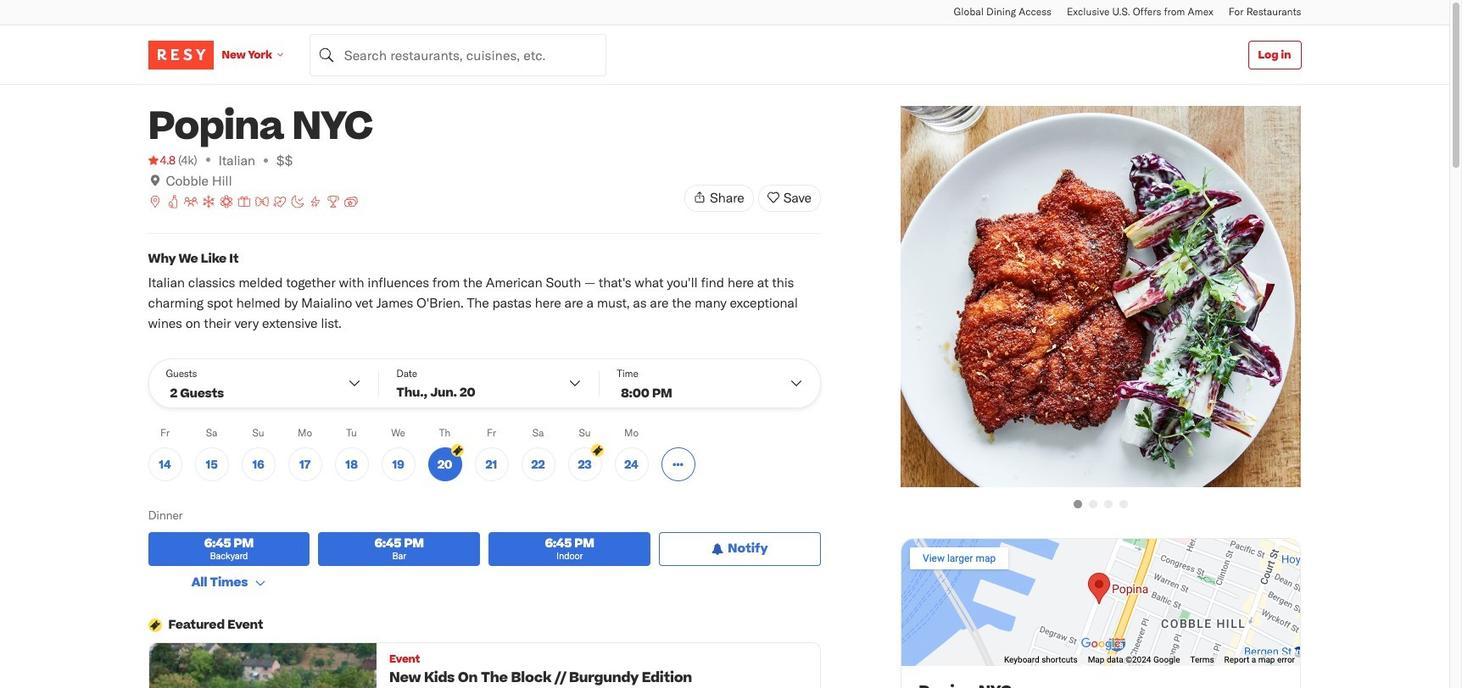 Task type: locate. For each thing, give the bounding box(es) containing it.
4.8 out of 5 stars image
[[148, 152, 176, 169]]

Search restaurants, cuisines, etc. text field
[[309, 34, 606, 76]]

june 23, 2024. has event. image
[[591, 445, 604, 457]]

june 20, 2024. selected date. has event. image
[[451, 445, 464, 457]]

None field
[[309, 34, 606, 76]]



Task type: vqa. For each thing, say whether or not it's contained in the screenshot.
"4.7 out of 5 stars" image
no



